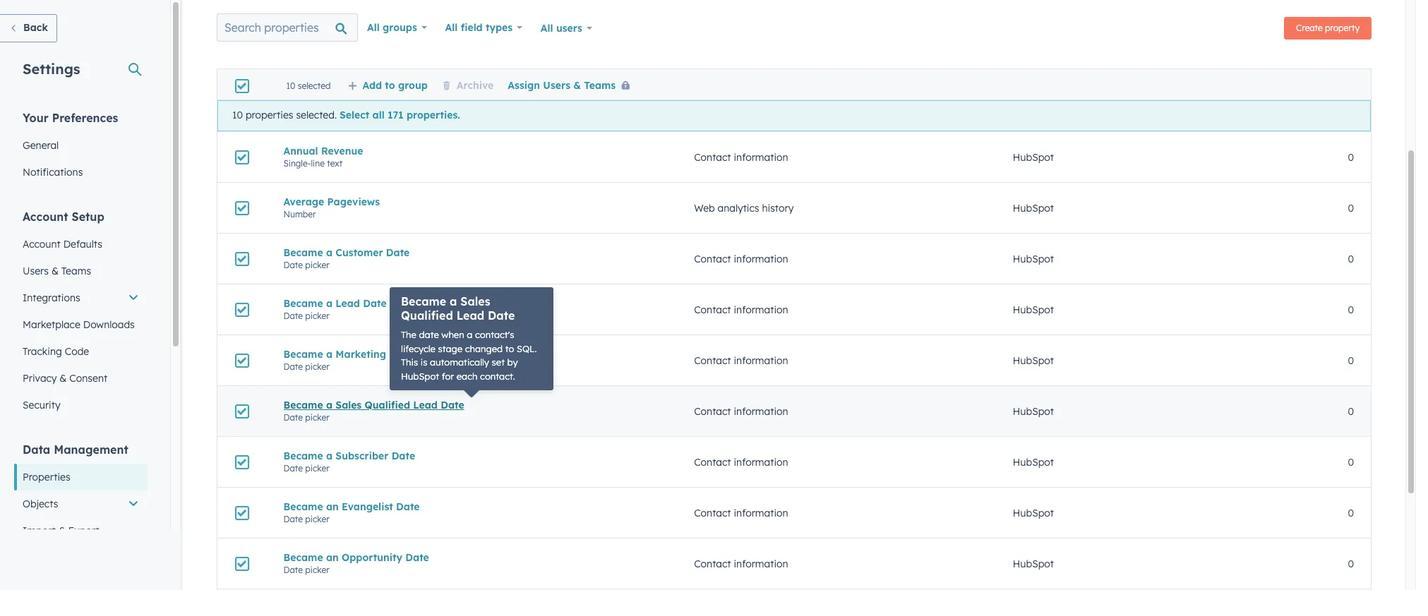 Task type: locate. For each thing, give the bounding box(es) containing it.
qualified inside became a sales qualified lead date the date when a contact's lifecycle stage changed to sql. this is automatically set by hubspot for each contact.
[[401, 309, 453, 323]]

all left users
[[541, 22, 554, 35]]

8 contact information from the top
[[694, 558, 789, 570]]

became inside became an evangelist date date picker
[[284, 500, 323, 513]]

0 horizontal spatial teams
[[61, 265, 91, 278]]

picker inside became an evangelist date date picker
[[305, 514, 330, 524]]

0 horizontal spatial to
[[385, 79, 395, 92]]

consent
[[69, 372, 107, 385]]

0 horizontal spatial users
[[23, 265, 49, 278]]

6 information from the top
[[734, 456, 789, 469]]

picker
[[305, 260, 330, 270], [305, 310, 330, 321], [305, 361, 330, 372], [305, 412, 330, 423], [305, 463, 330, 474], [305, 514, 330, 524], [305, 565, 330, 575]]

1 vertical spatial sales
[[336, 399, 362, 411]]

import
[[23, 525, 56, 538]]

downloads
[[83, 319, 135, 331]]

picker down became an evangelist date date picker at the left of page
[[305, 565, 330, 575]]

picker inside became a customer date date picker
[[305, 260, 330, 270]]

6 contact information from the top
[[694, 456, 789, 469]]

assign users & teams button
[[508, 79, 636, 92]]

1 information from the top
[[734, 151, 789, 164]]

back link
[[0, 14, 57, 42]]

a down became a customer date date picker
[[326, 297, 333, 310]]

0 vertical spatial an
[[326, 500, 339, 513]]

account defaults link
[[14, 231, 148, 258]]

1 contact from the top
[[694, 151, 731, 164]]

average pageviews button
[[284, 195, 661, 208]]

4 contact information from the top
[[694, 354, 789, 367]]

qualified
[[401, 309, 453, 323], [389, 348, 435, 361], [365, 399, 410, 411]]

picker inside became a sales qualified lead date date picker
[[305, 412, 330, 423]]

1 vertical spatial users
[[23, 265, 49, 278]]

2 picker from the top
[[305, 310, 330, 321]]

lead down is
[[413, 399, 438, 411]]

1 vertical spatial account
[[23, 238, 61, 251]]

became for became a marketing qualified lead date
[[284, 348, 323, 361]]

information for annual revenue
[[734, 151, 789, 164]]

account for account setup
[[23, 210, 68, 224]]

contact information for became a sales qualified lead date
[[694, 405, 789, 418]]

1 vertical spatial an
[[326, 551, 339, 564]]

lead up when
[[457, 309, 485, 323]]

account up the users & teams
[[23, 238, 61, 251]]

0
[[1349, 151, 1355, 164], [1349, 202, 1355, 214], [1349, 253, 1355, 265], [1349, 303, 1355, 316], [1349, 354, 1355, 367], [1349, 405, 1355, 418], [1349, 456, 1355, 469], [1349, 507, 1355, 520], [1349, 558, 1355, 570]]

an
[[326, 500, 339, 513], [326, 551, 339, 564]]

contact for became a sales qualified lead date
[[694, 405, 731, 418]]

1 horizontal spatial to
[[506, 343, 514, 354]]

& up integrations
[[51, 265, 59, 278]]

preferences
[[52, 111, 118, 125]]

&
[[574, 79, 581, 92], [51, 265, 59, 278], [60, 372, 67, 385], [58, 525, 66, 538]]

picker for lead
[[305, 310, 330, 321]]

a left the marketing
[[326, 348, 333, 361]]

an for opportunity
[[326, 551, 339, 564]]

2 account from the top
[[23, 238, 61, 251]]

5 picker from the top
[[305, 463, 330, 474]]

sales down the marketing
[[336, 399, 362, 411]]

account setup element
[[14, 209, 148, 419]]

contact
[[694, 151, 731, 164], [694, 253, 731, 265], [694, 303, 731, 316], [694, 354, 731, 367], [694, 405, 731, 418], [694, 456, 731, 469], [694, 507, 731, 520], [694, 558, 731, 570]]

a up the became a subscriber date date picker
[[326, 399, 333, 411]]

a inside the became a subscriber date date picker
[[326, 450, 333, 462]]

contact's
[[475, 329, 515, 340]]

contact for became a subscriber date
[[694, 456, 731, 469]]

create property
[[1297, 23, 1360, 33]]

0 vertical spatial sales
[[461, 295, 491, 309]]

is
[[421, 357, 428, 368]]

all inside all field types popup button
[[445, 21, 458, 34]]

information for became a sales qualified lead date
[[734, 405, 789, 418]]

1 vertical spatial to
[[506, 343, 514, 354]]

an for evangelist
[[326, 500, 339, 513]]

account up account defaults
[[23, 210, 68, 224]]

8 contact from the top
[[694, 558, 731, 570]]

& right privacy
[[60, 372, 67, 385]]

account
[[23, 210, 68, 224], [23, 238, 61, 251]]

7 picker from the top
[[305, 565, 330, 575]]

2 horizontal spatial all
[[541, 22, 554, 35]]

to
[[385, 79, 395, 92], [506, 343, 514, 354]]

an left opportunity
[[326, 551, 339, 564]]

0 horizontal spatial sales
[[336, 399, 362, 411]]

a left customer
[[326, 246, 333, 259]]

information for became an evangelist date
[[734, 507, 789, 520]]

a
[[326, 246, 333, 259], [450, 295, 457, 309], [326, 297, 333, 310], [467, 329, 473, 340], [326, 348, 333, 361], [326, 399, 333, 411], [326, 450, 333, 462]]

lifecycle
[[401, 343, 436, 354]]

7 contact information from the top
[[694, 507, 789, 520]]

became inside "became a marketing qualified lead date date picker"
[[284, 348, 323, 361]]

4 contact from the top
[[694, 354, 731, 367]]

contact for became a customer date
[[694, 253, 731, 265]]

users right assign at the top left of page
[[543, 79, 571, 92]]

4 picker from the top
[[305, 412, 330, 423]]

picker up became an evangelist date date picker at the left of page
[[305, 463, 330, 474]]

sales
[[461, 295, 491, 309], [336, 399, 362, 411]]

picker up 'became an opportunity date date picker'
[[305, 514, 330, 524]]

1 account from the top
[[23, 210, 68, 224]]

picker inside the became a subscriber date date picker
[[305, 463, 330, 474]]

& inside data management element
[[58, 525, 66, 538]]

create property button
[[1285, 17, 1372, 40]]

7 contact from the top
[[694, 507, 731, 520]]

8 0 from the top
[[1349, 507, 1355, 520]]

picker inside 'became an opportunity date date picker'
[[305, 565, 330, 575]]

contact for became a marketing qualified lead date
[[694, 354, 731, 367]]

1 an from the top
[[326, 500, 339, 513]]

all left field in the top left of the page
[[445, 21, 458, 34]]

information for became an opportunity date
[[734, 558, 789, 570]]

hubspot for became a subscriber date
[[1013, 456, 1055, 469]]

qualified up date
[[401, 309, 453, 323]]

text
[[327, 158, 343, 168]]

privacy & consent
[[23, 372, 107, 385]]

3 contact from the top
[[694, 303, 731, 316]]

when
[[442, 329, 465, 340]]

teams down all users popup button
[[584, 79, 616, 92]]

0 vertical spatial 10
[[286, 81, 295, 91]]

settings
[[23, 60, 80, 78]]

qualified down 'the'
[[389, 348, 435, 361]]

this
[[401, 357, 418, 368]]

annual revenue single-line text
[[284, 144, 363, 168]]

contact information for became an opportunity date
[[694, 558, 789, 570]]

lead inside "became a marketing qualified lead date date picker"
[[438, 348, 462, 361]]

0 horizontal spatial all
[[367, 21, 380, 34]]

10 left 'selected'
[[286, 81, 295, 91]]

a inside "became a marketing qualified lead date date picker"
[[326, 348, 333, 361]]

all inside all users popup button
[[541, 22, 554, 35]]

sql.
[[517, 343, 537, 354]]

teams down account defaults link
[[61, 265, 91, 278]]

10
[[286, 81, 295, 91], [232, 109, 243, 122]]

0 vertical spatial teams
[[584, 79, 616, 92]]

qualified inside became a sales qualified lead date date picker
[[365, 399, 410, 411]]

a up when
[[450, 295, 457, 309]]

& left export
[[58, 525, 66, 538]]

picker up the became a subscriber date date picker
[[305, 412, 330, 423]]

1 horizontal spatial users
[[543, 79, 571, 92]]

became inside 'became an opportunity date date picker'
[[284, 551, 323, 564]]

tracking
[[23, 345, 62, 358]]

became a sales qualified lead date the date when a contact's lifecycle stage changed to sql. this is automatically set by hubspot for each contact.
[[401, 295, 537, 382]]

became a customer date date picker
[[284, 246, 410, 270]]

became a marketing qualified lead date button
[[284, 348, 661, 361]]

became inside became a customer date date picker
[[284, 246, 323, 259]]

6 contact from the top
[[694, 456, 731, 469]]

a right when
[[467, 329, 473, 340]]

picker down became a lead date date picker
[[305, 361, 330, 372]]

1 horizontal spatial all
[[445, 21, 458, 34]]

for
[[442, 370, 454, 382]]

qualified for became a marketing qualified lead date
[[389, 348, 435, 361]]

information for became a customer date
[[734, 253, 789, 265]]

0 vertical spatial account
[[23, 210, 68, 224]]

hubspot for became an opportunity date
[[1013, 558, 1055, 570]]

picker down became a customer date date picker
[[305, 310, 330, 321]]

2 vertical spatial qualified
[[365, 399, 410, 411]]

1 horizontal spatial 10
[[286, 81, 295, 91]]

an inside became an evangelist date date picker
[[326, 500, 339, 513]]

1 vertical spatial 10
[[232, 109, 243, 122]]

lead inside became a sales qualified lead date date picker
[[413, 399, 438, 411]]

contact information for became a marketing qualified lead date
[[694, 354, 789, 367]]

picker inside became a lead date date picker
[[305, 310, 330, 321]]

to up by
[[506, 343, 514, 354]]

4 0 from the top
[[1349, 303, 1355, 316]]

10 left 'properties'
[[232, 109, 243, 122]]

0 vertical spatial users
[[543, 79, 571, 92]]

6 0 from the top
[[1349, 405, 1355, 418]]

2 contact information from the top
[[694, 253, 789, 265]]

archive button
[[442, 79, 494, 92]]

each
[[457, 370, 478, 382]]

lead inside became a sales qualified lead date the date when a contact's lifecycle stage changed to sql. this is automatically set by hubspot for each contact.
[[457, 309, 485, 323]]

10 selected
[[286, 81, 331, 91]]

1 vertical spatial teams
[[61, 265, 91, 278]]

0 vertical spatial to
[[385, 79, 395, 92]]

lead inside became a lead date date picker
[[336, 297, 360, 310]]

assign users & teams
[[508, 79, 616, 92]]

5 contact information from the top
[[694, 405, 789, 418]]

qualified inside "became a marketing qualified lead date date picker"
[[389, 348, 435, 361]]

3 information from the top
[[734, 303, 789, 316]]

users & teams
[[23, 265, 91, 278]]

an left evangelist
[[326, 500, 339, 513]]

users inside account setup element
[[23, 265, 49, 278]]

7 information from the top
[[734, 507, 789, 520]]

8 information from the top
[[734, 558, 789, 570]]

became for became an opportunity date
[[284, 551, 323, 564]]

properties.
[[407, 109, 460, 122]]

4 information from the top
[[734, 354, 789, 367]]

the
[[401, 329, 417, 340]]

date inside became a sales qualified lead date the date when a contact's lifecycle stage changed to sql. this is automatically set by hubspot for each contact.
[[488, 309, 515, 323]]

a for became a customer date
[[326, 246, 333, 259]]

1 contact information from the top
[[694, 151, 789, 164]]

6 picker from the top
[[305, 514, 330, 524]]

your preferences
[[23, 111, 118, 125]]

9 0 from the top
[[1349, 558, 1355, 570]]

2 information from the top
[[734, 253, 789, 265]]

property
[[1326, 23, 1360, 33]]

1 horizontal spatial sales
[[461, 295, 491, 309]]

archive
[[457, 79, 494, 92]]

0 vertical spatial qualified
[[401, 309, 453, 323]]

2 0 from the top
[[1349, 202, 1355, 214]]

2 contact from the top
[[694, 253, 731, 265]]

a for became a subscriber date
[[326, 450, 333, 462]]

qualified down "became a marketing qualified lead date date picker"
[[365, 399, 410, 411]]

3 picker from the top
[[305, 361, 330, 372]]

1 picker from the top
[[305, 260, 330, 270]]

sales up contact's
[[461, 295, 491, 309]]

5 0 from the top
[[1349, 354, 1355, 367]]

sales inside became a sales qualified lead date the date when a contact's lifecycle stage changed to sql. this is automatically set by hubspot for each contact.
[[461, 295, 491, 309]]

0 horizontal spatial 10
[[232, 109, 243, 122]]

all left "groups"
[[367, 21, 380, 34]]

7 0 from the top
[[1349, 456, 1355, 469]]

lead for became a sales qualified lead date date picker
[[413, 399, 438, 411]]

account defaults
[[23, 238, 102, 251]]

0 for annual revenue
[[1349, 151, 1355, 164]]

average
[[284, 195, 324, 208]]

web
[[694, 202, 715, 214]]

contact information
[[694, 151, 789, 164], [694, 253, 789, 265], [694, 303, 789, 316], [694, 354, 789, 367], [694, 405, 789, 418], [694, 456, 789, 469], [694, 507, 789, 520], [694, 558, 789, 570]]

add
[[363, 79, 382, 92]]

marketplace
[[23, 319, 80, 331]]

users up integrations
[[23, 265, 49, 278]]

lead down became a customer date date picker
[[336, 297, 360, 310]]

to right add
[[385, 79, 395, 92]]

tracking code link
[[14, 338, 148, 365]]

annual
[[284, 144, 318, 157]]

contact information for became an evangelist date
[[694, 507, 789, 520]]

became inside became a sales qualified lead date date picker
[[284, 399, 323, 411]]

2 an from the top
[[326, 551, 339, 564]]

contact information for became a subscriber date
[[694, 456, 789, 469]]

5 information from the top
[[734, 405, 789, 418]]

all
[[367, 21, 380, 34], [445, 21, 458, 34], [541, 22, 554, 35]]

& for consent
[[60, 372, 67, 385]]

evangelist
[[342, 500, 393, 513]]

a inside became a customer date date picker
[[326, 246, 333, 259]]

history
[[762, 202, 794, 214]]

1 vertical spatial qualified
[[389, 348, 435, 361]]

privacy
[[23, 372, 57, 385]]

all for all field types
[[445, 21, 458, 34]]

became inside became a lead date date picker
[[284, 297, 323, 310]]

a for became a marketing qualified lead date
[[326, 348, 333, 361]]

a left subscriber
[[326, 450, 333, 462]]

assign
[[508, 79, 540, 92]]

a inside became a lead date date picker
[[326, 297, 333, 310]]

annual revenue button
[[284, 144, 661, 157]]

became inside the became a subscriber date date picker
[[284, 450, 323, 462]]

web analytics history
[[694, 202, 794, 214]]

contact information for became a lead date
[[694, 303, 789, 316]]

a for became a sales qualified lead date
[[326, 399, 333, 411]]

analytics
[[718, 202, 760, 214]]

lead down when
[[438, 348, 462, 361]]

sales inside became a sales qualified lead date date picker
[[336, 399, 362, 411]]

notifications link
[[14, 159, 148, 186]]

your
[[23, 111, 49, 125]]

an inside 'became an opportunity date date picker'
[[326, 551, 339, 564]]

a inside became a sales qualified lead date date picker
[[326, 399, 333, 411]]

5 contact from the top
[[694, 405, 731, 418]]

revenue
[[321, 144, 363, 157]]

subscriber
[[336, 450, 389, 462]]

properties
[[246, 109, 293, 122]]

all inside all groups popup button
[[367, 21, 380, 34]]

3 contact information from the top
[[694, 303, 789, 316]]

3 0 from the top
[[1349, 253, 1355, 265]]

1 0 from the top
[[1349, 151, 1355, 164]]

contact information for annual revenue
[[694, 151, 789, 164]]

picker up became a lead date date picker
[[305, 260, 330, 270]]



Task type: describe. For each thing, give the bounding box(es) containing it.
data management element
[[14, 442, 148, 571]]

selected.
[[296, 109, 337, 122]]

set
[[492, 357, 505, 368]]

qualified for became a sales qualified lead date
[[365, 399, 410, 411]]

0 for became a sales qualified lead date
[[1349, 405, 1355, 418]]

automatically
[[430, 357, 489, 368]]

Search search field
[[217, 13, 358, 42]]

information for became a subscriber date
[[734, 456, 789, 469]]

hubspot for became a sales qualified lead date
[[1013, 405, 1055, 418]]

import & export
[[23, 525, 99, 538]]

back
[[23, 21, 48, 34]]

changed
[[465, 343, 503, 354]]

0 for became an evangelist date
[[1349, 507, 1355, 520]]

properties
[[23, 471, 70, 484]]

became for became a subscriber date
[[284, 450, 323, 462]]

privacy & consent link
[[14, 365, 148, 392]]

0 for became a subscriber date
[[1349, 456, 1355, 469]]

became for became an evangelist date
[[284, 500, 323, 513]]

hubspot for annual revenue
[[1013, 151, 1055, 164]]

became for became a lead date
[[284, 297, 323, 310]]

line
[[311, 158, 325, 168]]

picker for customer
[[305, 260, 330, 270]]

account for account defaults
[[23, 238, 61, 251]]

contact for became a lead date
[[694, 303, 731, 316]]

& for teams
[[51, 265, 59, 278]]

import & export link
[[14, 518, 148, 545]]

hubspot for became a customer date
[[1013, 253, 1055, 265]]

all for all groups
[[367, 21, 380, 34]]

integrations button
[[14, 285, 148, 311]]

add to group button
[[348, 79, 428, 92]]

0 for average pageviews
[[1349, 202, 1355, 214]]

properties link
[[14, 464, 148, 491]]

contact for became an evangelist date
[[694, 507, 731, 520]]

sales for became a sales qualified lead date the date when a contact's lifecycle stage changed to sql. this is automatically set by hubspot for each contact.
[[461, 295, 491, 309]]

sales for became a sales qualified lead date date picker
[[336, 399, 362, 411]]

picker for evangelist
[[305, 514, 330, 524]]

date
[[419, 329, 439, 340]]

select all 171 properties. button
[[340, 109, 460, 123]]

hubspot inside became a sales qualified lead date the date when a contact's lifecycle stage changed to sql. this is automatically set by hubspot for each contact.
[[401, 370, 439, 382]]

became a subscriber date date picker
[[284, 450, 415, 474]]

& for export
[[58, 525, 66, 538]]

tracking code
[[23, 345, 89, 358]]

all
[[373, 109, 385, 122]]

add to group
[[363, 79, 428, 92]]

contact information for became a customer date
[[694, 253, 789, 265]]

all field types
[[445, 21, 513, 34]]

became a sales qualified lead date date picker
[[284, 399, 465, 423]]

users & teams link
[[14, 258, 148, 285]]

general
[[23, 139, 59, 152]]

1 horizontal spatial teams
[[584, 79, 616, 92]]

types
[[486, 21, 513, 34]]

hubspot for became a marketing qualified lead date
[[1013, 354, 1055, 367]]

teams inside account setup element
[[61, 265, 91, 278]]

became a customer date button
[[284, 246, 661, 259]]

your preferences element
[[14, 110, 148, 186]]

notifications
[[23, 166, 83, 179]]

became for became a customer date
[[284, 246, 323, 259]]

contact for became an opportunity date
[[694, 558, 731, 570]]

defaults
[[63, 238, 102, 251]]

selected
[[298, 81, 331, 91]]

field
[[461, 21, 483, 34]]

marketplace downloads link
[[14, 311, 148, 338]]

hubspot for became a lead date
[[1013, 303, 1055, 316]]

became an evangelist date button
[[284, 500, 661, 513]]

setup
[[72, 210, 104, 224]]

became for became a sales qualified lead date
[[284, 399, 323, 411]]

became a marketing qualified lead date date picker
[[284, 348, 489, 372]]

10 for 10 properties selected. select all 171 properties.
[[232, 109, 243, 122]]

picker for subscriber
[[305, 463, 330, 474]]

security
[[23, 399, 60, 412]]

0 for became a marketing qualified lead date
[[1349, 354, 1355, 367]]

hubspot for average pageviews
[[1013, 202, 1055, 214]]

picker for opportunity
[[305, 565, 330, 575]]

became a sales qualified lead date tooltip
[[390, 287, 554, 391]]

lead for became a sales qualified lead date the date when a contact's lifecycle stage changed to sql. this is automatically set by hubspot for each contact.
[[457, 309, 485, 323]]

a for became a lead date
[[326, 297, 333, 310]]

became a subscriber date button
[[284, 450, 661, 462]]

select
[[340, 109, 370, 122]]

0 for became an opportunity date
[[1349, 558, 1355, 570]]

create
[[1297, 23, 1323, 33]]

security link
[[14, 392, 148, 419]]

picker inside "became a marketing qualified lead date date picker"
[[305, 361, 330, 372]]

all for all users
[[541, 22, 554, 35]]

account setup
[[23, 210, 104, 224]]

171
[[388, 109, 404, 122]]

lead for became a marketing qualified lead date date picker
[[438, 348, 462, 361]]

0 for became a lead date
[[1349, 303, 1355, 316]]

became inside became a sales qualified lead date the date when a contact's lifecycle stage changed to sql. this is automatically set by hubspot for each contact.
[[401, 295, 447, 309]]

marketing
[[336, 348, 386, 361]]

all users button
[[532, 13, 601, 43]]

customer
[[336, 246, 383, 259]]

became a sales qualified lead date button
[[284, 399, 661, 411]]

export
[[68, 525, 99, 538]]

objects
[[23, 498, 58, 511]]

groups
[[383, 21, 417, 34]]

became a lead date button
[[284, 297, 661, 310]]

information for became a lead date
[[734, 303, 789, 316]]

information for became a marketing qualified lead date
[[734, 354, 789, 367]]

stage
[[438, 343, 463, 354]]

pageviews
[[327, 195, 380, 208]]

& right assign at the top left of page
[[574, 79, 581, 92]]

became an opportunity date button
[[284, 551, 661, 564]]

10 for 10 selected
[[286, 81, 295, 91]]

0 for became a customer date
[[1349, 253, 1355, 265]]

all groups button
[[358, 13, 436, 42]]

management
[[54, 443, 128, 457]]

to inside became a sales qualified lead date the date when a contact's lifecycle stage changed to sql. this is automatically set by hubspot for each contact.
[[506, 343, 514, 354]]

average pageviews number
[[284, 195, 380, 219]]

code
[[65, 345, 89, 358]]

single-
[[284, 158, 311, 168]]

integrations
[[23, 292, 80, 304]]

contact.
[[480, 370, 515, 382]]

contact for annual revenue
[[694, 151, 731, 164]]

general link
[[14, 132, 148, 159]]

became a lead date date picker
[[284, 297, 387, 321]]

opportunity
[[342, 551, 403, 564]]

objects button
[[14, 491, 148, 518]]

hubspot for became an evangelist date
[[1013, 507, 1055, 520]]

all field types button
[[436, 13, 532, 42]]

users
[[557, 22, 583, 35]]

became an evangelist date date picker
[[284, 500, 420, 524]]



Task type: vqa. For each thing, say whether or not it's contained in the screenshot.
changes
no



